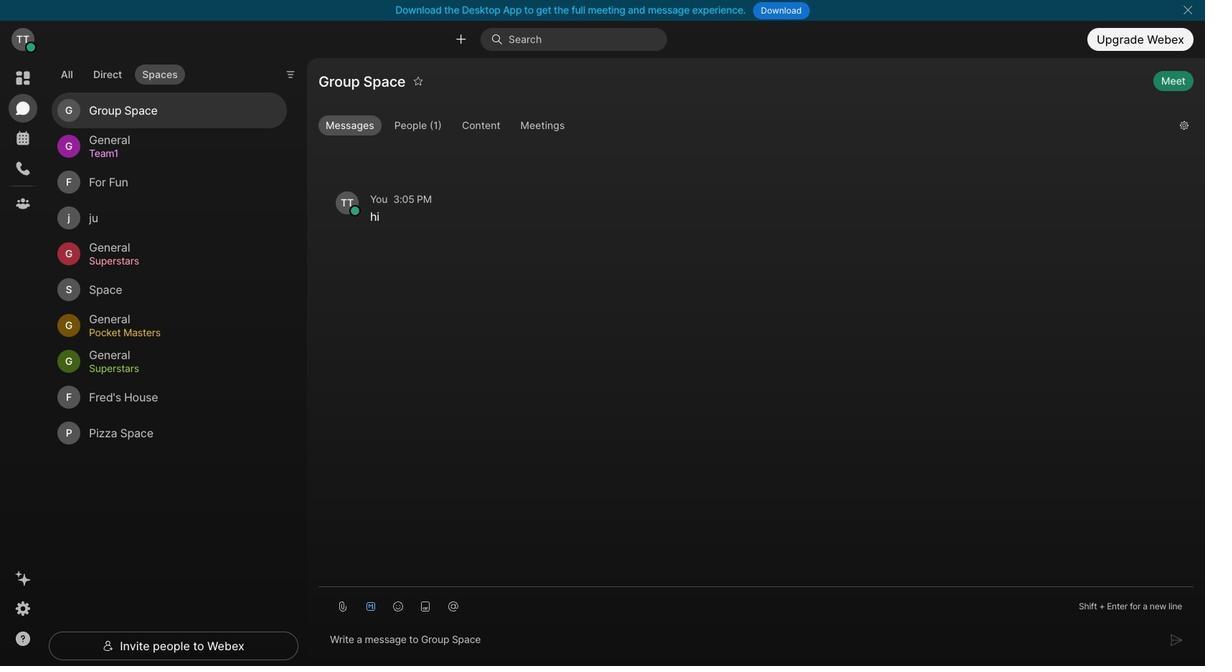 Task type: locate. For each thing, give the bounding box(es) containing it.
1 vertical spatial superstars element
[[89, 361, 270, 377]]

general list item
[[52, 129, 287, 165], [52, 236, 287, 272], [52, 308, 287, 344], [52, 344, 287, 380]]

navigation
[[0, 58, 46, 666]]

group
[[319, 115, 1169, 138]]

for fun list item
[[52, 165, 287, 200]]

0 vertical spatial superstars element
[[89, 254, 270, 269]]

superstars element up fred's house list item
[[89, 361, 270, 377]]

messaging, has no new notifications image
[[14, 100, 32, 117]]

teams, has no new notifications image
[[14, 195, 32, 212]]

superstars element up space "list item"
[[89, 254, 270, 269]]

what's new image
[[14, 570, 32, 588]]

gifs image
[[420, 601, 431, 613]]

superstars element
[[89, 254, 270, 269], [89, 361, 270, 377]]

pizza space list item
[[52, 416, 287, 452]]

webex tab list
[[9, 64, 37, 218]]

markdown image
[[365, 601, 376, 613]]

calls image
[[14, 160, 32, 177]]

tab list
[[50, 56, 188, 89]]

file attachment image
[[337, 601, 349, 613]]

group space list item
[[52, 93, 287, 129]]

pocket masters element
[[89, 325, 270, 341]]

2 horizontal spatial wrapper image
[[491, 34, 509, 45]]

dashboard image
[[14, 70, 32, 87]]

wrapper image
[[350, 206, 360, 216]]

mention image
[[448, 601, 459, 613]]

connect people image
[[454, 33, 468, 46]]

settings image
[[14, 600, 32, 618]]

team1 element
[[89, 146, 270, 162]]

wrapper image
[[491, 34, 509, 45], [26, 42, 36, 53], [103, 641, 114, 652]]

2 superstars element from the top
[[89, 361, 270, 377]]

space list item
[[52, 272, 287, 308]]

1 horizontal spatial wrapper image
[[103, 641, 114, 652]]



Task type: describe. For each thing, give the bounding box(es) containing it.
cancel_16 image
[[1182, 4, 1194, 16]]

view space settings image
[[1179, 114, 1189, 137]]

4 general list item from the top
[[52, 344, 287, 380]]

1 superstars element from the top
[[89, 254, 270, 269]]

2 general list item from the top
[[52, 236, 287, 272]]

help image
[[14, 631, 32, 648]]

add to favorites image
[[414, 70, 424, 93]]

meetings image
[[14, 130, 32, 147]]

filter by image
[[285, 69, 297, 80]]

1 general list item from the top
[[52, 129, 287, 165]]

0 horizontal spatial wrapper image
[[26, 42, 36, 53]]

ju list item
[[52, 200, 287, 236]]

message composer toolbar element
[[319, 587, 1194, 621]]

fred's house list item
[[52, 380, 287, 416]]

emoji image
[[392, 601, 404, 613]]

3 general list item from the top
[[52, 308, 287, 344]]



Task type: vqa. For each thing, say whether or not it's contained in the screenshot.
3rd General "list item" from the bottom of the page
yes



